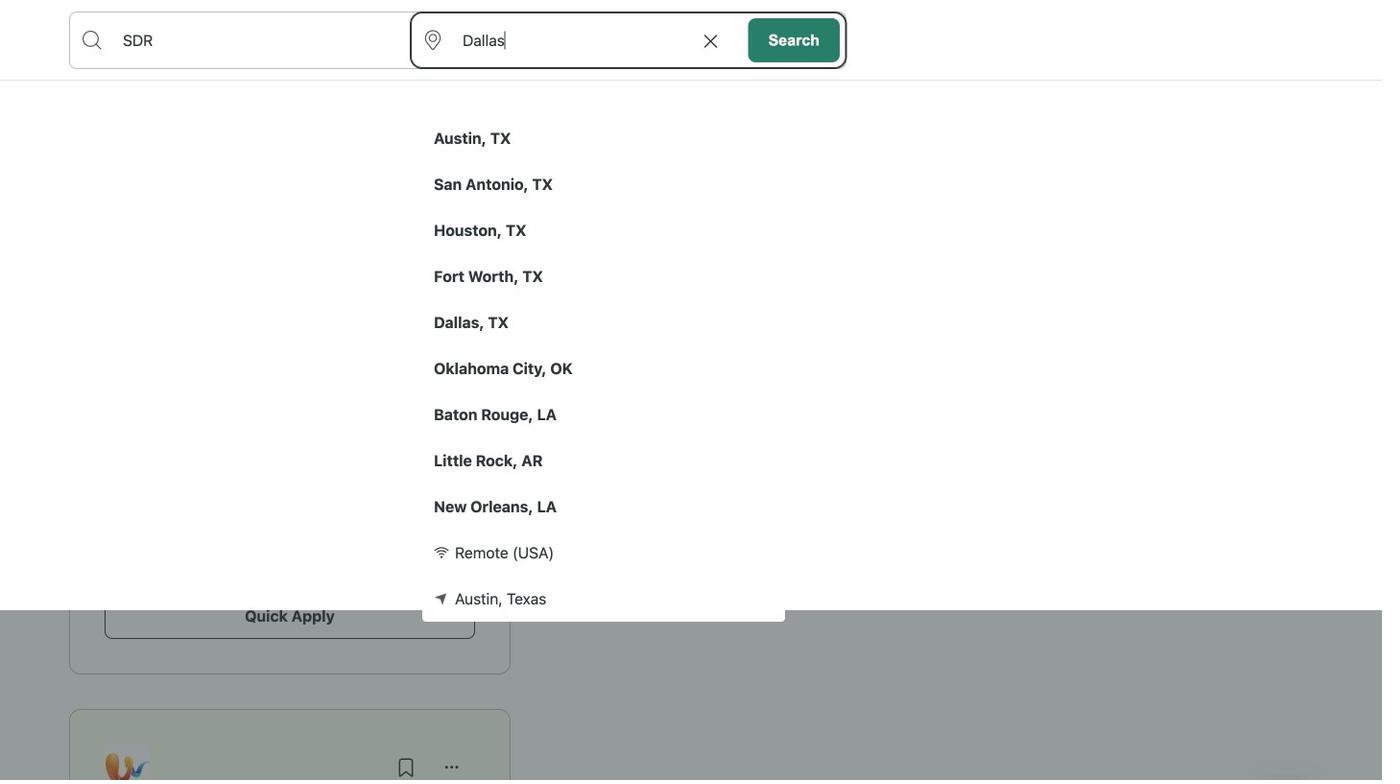 Task type: locate. For each thing, give the bounding box(es) containing it.
8 option from the top
[[422, 438, 785, 484]]

5 option from the top
[[422, 300, 785, 346]]

sales development representative (sdr) and marketing coordinator image
[[105, 745, 150, 780]]

list box
[[422, 81, 785, 657]]

10 option from the top
[[422, 576, 785, 622]]

2 job card menu element from the top
[[429, 765, 475, 780]]

option
[[422, 115, 785, 161], [422, 161, 785, 207], [422, 207, 785, 253], [422, 253, 785, 300], [422, 300, 785, 346], [422, 346, 785, 392], [422, 392, 785, 438], [422, 438, 785, 484], [422, 484, 785, 530], [422, 576, 785, 622]]

sales development representative (sdr) element
[[105, 409, 475, 455]]

6 option from the top
[[422, 346, 785, 392]]

3 option from the top
[[422, 207, 785, 253]]

0 vertical spatial job card menu element
[[429, 360, 475, 378]]

Search job title or keyword search field
[[70, 12, 411, 68]]

1 vertical spatial job card menu element
[[429, 765, 475, 780]]

2 option from the top
[[422, 161, 785, 207]]

job card menu element
[[429, 360, 475, 378], [429, 765, 475, 780]]



Task type: vqa. For each thing, say whether or not it's contained in the screenshot.
1st option from the bottom
yes



Task type: describe. For each thing, give the bounding box(es) containing it.
4 option from the top
[[422, 253, 785, 300]]

9 option from the top
[[422, 484, 785, 530]]

1 job card menu element from the top
[[429, 360, 475, 378]]

1 option from the top
[[422, 115, 785, 161]]

Location search field
[[411, 12, 743, 68]]

save job for later image
[[395, 756, 418, 780]]

7 option from the top
[[422, 392, 785, 438]]



